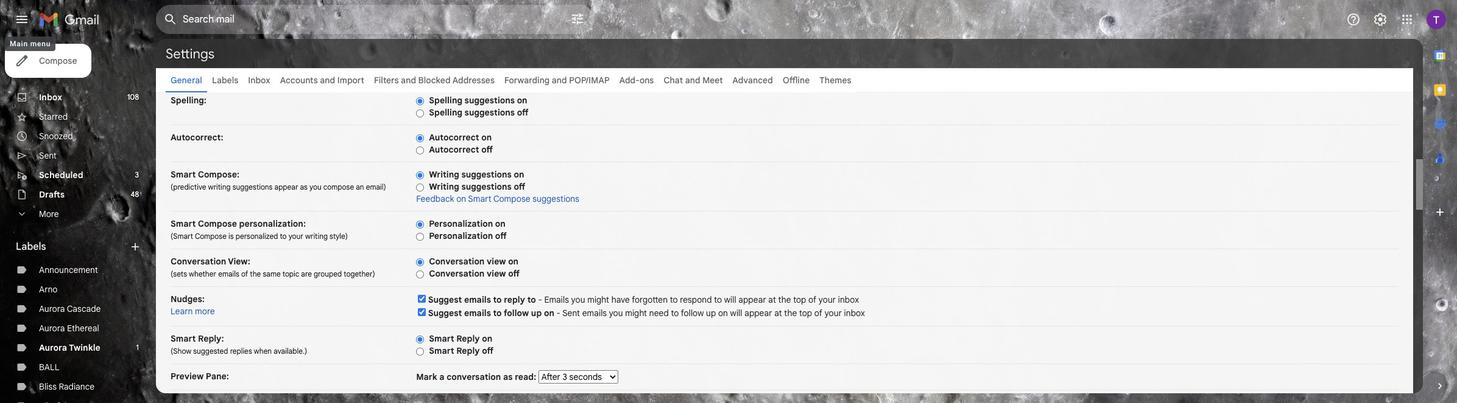 Task type: locate. For each thing, give the bounding box(es) containing it.
to down personalization:
[[280, 232, 287, 241]]

compose down writing suggestions off
[[493, 194, 530, 205]]

2 view from the top
[[487, 269, 506, 280]]

scheduled link
[[39, 170, 83, 181]]

aurora twinkle
[[39, 343, 100, 354]]

emails down the view:
[[218, 270, 239, 279]]

aurora down arno
[[39, 304, 65, 315]]

more button
[[0, 205, 146, 224]]

writing down compose:
[[208, 183, 231, 192]]

None checkbox
[[418, 296, 426, 303], [418, 309, 426, 317], [418, 296, 426, 303], [418, 309, 426, 317]]

more
[[39, 209, 59, 220]]

(sets
[[171, 270, 187, 279]]

writing for writing suggestions off
[[429, 182, 459, 193]]

2 vertical spatial aurora
[[39, 343, 67, 354]]

1 horizontal spatial writing
[[305, 232, 328, 241]]

1 vertical spatial inbox
[[39, 92, 62, 103]]

sent inside 'labels' navigation
[[39, 150, 57, 161]]

writing
[[429, 169, 459, 180], [429, 182, 459, 193]]

inbox
[[838, 295, 859, 306], [844, 308, 865, 319]]

conversation inside conversation view: (sets whether emails of the same topic are grouped together)
[[171, 257, 226, 267]]

1 vertical spatial view
[[487, 269, 506, 280]]

on
[[517, 95, 527, 106], [481, 132, 492, 143], [514, 169, 524, 180], [456, 194, 466, 205], [495, 219, 506, 230], [508, 257, 519, 267], [544, 308, 554, 319], [718, 308, 728, 319], [482, 334, 492, 345]]

personalization off
[[429, 231, 507, 242]]

emails
[[218, 270, 239, 279], [464, 295, 491, 306], [464, 308, 491, 319], [582, 308, 607, 319]]

inbox up starred link
[[39, 92, 62, 103]]

2 vertical spatial the
[[784, 308, 797, 319]]

radiance
[[59, 382, 95, 393]]

suggest down conversation view off
[[428, 295, 462, 306]]

1 view from the top
[[487, 257, 506, 267]]

ethereal
[[67, 324, 99, 335]]

1 aurora from the top
[[39, 304, 65, 315]]

conversation down conversation view on
[[429, 269, 485, 280]]

1 vertical spatial personalization
[[429, 231, 493, 242]]

0 vertical spatial labels
[[212, 75, 238, 86]]

you inside smart compose: (predictive writing suggestions appear as you compose an email)
[[310, 183, 322, 192]]

top
[[793, 295, 806, 306], [799, 308, 812, 319]]

and right 'filters'
[[401, 75, 416, 86]]

1 vertical spatial -
[[557, 308, 561, 319]]

2 writing from the top
[[429, 182, 459, 193]]

read:
[[515, 372, 536, 383]]

might
[[587, 295, 609, 306], [625, 308, 647, 319]]

-
[[538, 295, 542, 306], [557, 308, 561, 319]]

main menu image
[[15, 12, 29, 27]]

and right chat
[[685, 75, 700, 86]]

0 horizontal spatial -
[[538, 295, 542, 306]]

2 autocorrect from the top
[[429, 144, 479, 155]]

1 horizontal spatial sent
[[562, 308, 580, 319]]

0 horizontal spatial you
[[310, 183, 322, 192]]

0 vertical spatial might
[[587, 295, 609, 306]]

2 vertical spatial your
[[825, 308, 842, 319]]

add-
[[620, 75, 640, 86]]

announcement
[[39, 265, 98, 276]]

labels inside navigation
[[16, 241, 46, 253]]

1 and from the left
[[320, 75, 335, 86]]

snoozed
[[39, 131, 73, 142]]

feedback on smart compose suggestions link
[[416, 194, 579, 205]]

view up conversation view off
[[487, 257, 506, 267]]

advanced link
[[733, 75, 773, 86]]

autocorrect down autocorrect on at the left of page
[[429, 144, 479, 155]]

aurora up the aurora twinkle
[[39, 324, 65, 335]]

1 horizontal spatial labels
[[212, 75, 238, 86]]

1
[[136, 344, 139, 353]]

need
[[649, 308, 669, 319]]

0 vertical spatial aurora
[[39, 304, 65, 315]]

0 vertical spatial writing
[[429, 169, 459, 180]]

suggestions for writing suggestions off
[[461, 182, 512, 193]]

0 vertical spatial top
[[793, 295, 806, 306]]

1 horizontal spatial you
[[571, 295, 585, 306]]

writing left style)
[[305, 232, 328, 241]]

sent
[[39, 150, 57, 161], [562, 308, 580, 319]]

smart up (show
[[171, 334, 196, 345]]

autocorrect off
[[429, 144, 493, 155]]

1 vertical spatial labels
[[16, 241, 46, 253]]

inbox for rightmost inbox link
[[248, 75, 270, 86]]

0 vertical spatial inbox
[[248, 75, 270, 86]]

menu
[[30, 40, 51, 48]]

you
[[310, 183, 322, 192], [571, 295, 585, 306], [609, 308, 623, 319]]

labels down more
[[16, 241, 46, 253]]

main menu
[[10, 40, 51, 48]]

personalization for personalization off
[[429, 231, 493, 242]]

Conversation view off radio
[[416, 270, 424, 280]]

1 horizontal spatial might
[[625, 308, 647, 319]]

0 vertical spatial your
[[289, 232, 303, 241]]

1 autocorrect from the top
[[429, 132, 479, 143]]

1 vertical spatial aurora
[[39, 324, 65, 335]]

writing up 'feedback'
[[429, 182, 459, 193]]

3 aurora from the top
[[39, 343, 67, 354]]

same
[[263, 270, 281, 279]]

Smart Reply off radio
[[416, 348, 424, 357]]

2 spelling from the top
[[429, 107, 462, 118]]

smart down writing suggestions off
[[468, 194, 491, 205]]

1 vertical spatial reply
[[456, 346, 480, 357]]

smart up (predictive
[[171, 169, 196, 180]]

and left import
[[320, 75, 335, 86]]

2 aurora from the top
[[39, 324, 65, 335]]

smart right smart reply off option
[[429, 346, 454, 357]]

0 vertical spatial autocorrect
[[429, 132, 479, 143]]

1 vertical spatial as
[[503, 372, 513, 383]]

0 horizontal spatial writing
[[208, 183, 231, 192]]

as left read:
[[503, 372, 513, 383]]

you right emails
[[571, 295, 585, 306]]

0 horizontal spatial labels
[[16, 241, 46, 253]]

suggestions for spelling suggestions off
[[465, 107, 515, 118]]

emails inside conversation view: (sets whether emails of the same topic are grouped together)
[[218, 270, 239, 279]]

0 vertical spatial reply
[[456, 334, 480, 345]]

1 vertical spatial autocorrect
[[429, 144, 479, 155]]

together)
[[344, 270, 375, 279]]

2 reply from the top
[[456, 346, 480, 357]]

advanced search options image
[[565, 7, 590, 31]]

1 vertical spatial spelling
[[429, 107, 462, 118]]

off down forwarding
[[517, 107, 529, 118]]

1 spelling from the top
[[429, 95, 462, 106]]

aurora up ball
[[39, 343, 67, 354]]

1 horizontal spatial inbox
[[248, 75, 270, 86]]

compose down menu at the left top
[[39, 55, 77, 66]]

might down suggest emails to reply to - emails you might have forgotten to respond to will appear at the top of your inbox at the bottom of the page
[[625, 308, 647, 319]]

0 vertical spatial appear
[[275, 183, 298, 192]]

up
[[531, 308, 542, 319], [706, 308, 716, 319]]

appear
[[275, 183, 298, 192], [739, 295, 766, 306], [745, 308, 772, 319]]

your inside smart compose personalization: (smart compose is personalized to your writing style)
[[289, 232, 303, 241]]

108
[[127, 93, 139, 102]]

off up feedback on smart compose suggestions
[[514, 182, 525, 193]]

conversation up conversation view off
[[429, 257, 485, 267]]

inbox inside 'labels' navigation
[[39, 92, 62, 103]]

as inside smart compose: (predictive writing suggestions appear as you compose an email)
[[300, 183, 308, 192]]

smart inside smart compose: (predictive writing suggestions appear as you compose an email)
[[171, 169, 196, 180]]

smart right smart reply on radio
[[429, 334, 454, 345]]

1 vertical spatial inbox
[[844, 308, 865, 319]]

1 vertical spatial writing
[[429, 182, 459, 193]]

off for smart reply on
[[482, 346, 494, 357]]

follow down respond
[[681, 308, 704, 319]]

view down conversation view on
[[487, 269, 506, 280]]

conversation
[[447, 372, 501, 383]]

Personalization on radio
[[416, 220, 424, 230]]

spelling right spelling suggestions off option at top
[[429, 107, 462, 118]]

1 reply from the top
[[456, 334, 480, 345]]

1 suggest from the top
[[428, 295, 462, 306]]

labels heading
[[16, 241, 129, 253]]

add-ons link
[[620, 75, 654, 86]]

follow down reply
[[504, 308, 529, 319]]

spelling suggestions on
[[429, 95, 527, 106]]

is
[[229, 232, 234, 241]]

inbox right the labels link
[[248, 75, 270, 86]]

reply
[[504, 295, 525, 306]]

Autocorrect off radio
[[416, 146, 424, 155]]

smart inside smart reply: (show suggested replies when available.)
[[171, 334, 196, 345]]

suggest for suggest emails to follow up on - sent emails you might need to follow up on will appear at the top of your inbox
[[428, 308, 462, 319]]

0 vertical spatial at
[[769, 295, 776, 306]]

personalization up personalization off on the left of page
[[429, 219, 493, 230]]

(show
[[171, 347, 191, 356]]

1 vertical spatial your
[[819, 295, 836, 306]]

Spelling suggestions on radio
[[416, 97, 424, 106]]

to down conversation view off
[[493, 308, 502, 319]]

support image
[[1347, 12, 1361, 27]]

compose left is
[[195, 232, 227, 241]]

autocorrect up autocorrect off
[[429, 132, 479, 143]]

feedback on smart compose suggestions
[[416, 194, 579, 205]]

reply up the smart reply off
[[456, 334, 480, 345]]

4 and from the left
[[685, 75, 700, 86]]

smart
[[171, 169, 196, 180], [468, 194, 491, 205], [171, 219, 196, 230], [171, 334, 196, 345], [429, 334, 454, 345], [429, 346, 454, 357]]

writing right writing suggestions on radio
[[429, 169, 459, 180]]

2 and from the left
[[401, 75, 416, 86]]

2 suggest from the top
[[428, 308, 462, 319]]

1 vertical spatial writing
[[305, 232, 328, 241]]

0 horizontal spatial inbox link
[[39, 92, 62, 103]]

labels right "general" link
[[212, 75, 238, 86]]

your
[[289, 232, 303, 241], [819, 295, 836, 306], [825, 308, 842, 319]]

inbox link up starred link
[[39, 92, 62, 103]]

Conversation view on radio
[[416, 258, 424, 267]]

1 horizontal spatial up
[[706, 308, 716, 319]]

autocorrect:
[[171, 132, 223, 143]]

compose button
[[5, 44, 92, 78]]

1 vertical spatial inbox link
[[39, 92, 62, 103]]

to left reply
[[493, 295, 502, 306]]

tab list
[[1423, 39, 1457, 360]]

whether
[[189, 270, 216, 279]]

smart up (smart
[[171, 219, 196, 230]]

1 horizontal spatial follow
[[681, 308, 704, 319]]

1 vertical spatial suggest
[[428, 308, 462, 319]]

0 vertical spatial of
[[241, 270, 248, 279]]

0 vertical spatial sent
[[39, 150, 57, 161]]

feedback
[[416, 194, 454, 205]]

Smart Reply on radio
[[416, 336, 424, 345]]

suggestions inside smart compose: (predictive writing suggestions appear as you compose an email)
[[233, 183, 273, 192]]

1 vertical spatial sent
[[562, 308, 580, 319]]

spelling for spelling suggestions off
[[429, 107, 462, 118]]

pane:
[[206, 372, 229, 383]]

conversation for conversation view off
[[429, 269, 485, 280]]

aurora for aurora twinkle
[[39, 343, 67, 354]]

1 follow from the left
[[504, 308, 529, 319]]

aurora cascade
[[39, 304, 101, 315]]

1 vertical spatial you
[[571, 295, 585, 306]]

3 and from the left
[[552, 75, 567, 86]]

0 vertical spatial you
[[310, 183, 322, 192]]

2 personalization from the top
[[429, 231, 493, 242]]

Autocorrect on radio
[[416, 134, 424, 143]]

1 personalization from the top
[[429, 219, 493, 230]]

autocorrect for autocorrect on
[[429, 132, 479, 143]]

aurora for aurora cascade
[[39, 304, 65, 315]]

filters
[[374, 75, 399, 86]]

conversation
[[171, 257, 226, 267], [429, 257, 485, 267], [429, 269, 485, 280]]

personalized
[[236, 232, 278, 241]]

0 vertical spatial spelling
[[429, 95, 462, 106]]

arno link
[[39, 285, 58, 296]]

compose inside button
[[39, 55, 77, 66]]

off up mark a conversation as read: at the bottom left of the page
[[482, 346, 494, 357]]

smart for smart compose personalization: (smart compose is personalized to your writing style)
[[171, 219, 196, 230]]

might left "have"
[[587, 295, 609, 306]]

emails up the smart reply on
[[464, 308, 491, 319]]

spelling for spelling suggestions on
[[429, 95, 462, 106]]

you down "have"
[[609, 308, 623, 319]]

style)
[[330, 232, 348, 241]]

1 horizontal spatial -
[[557, 308, 561, 319]]

suggest up the smart reply on
[[428, 308, 462, 319]]

smart inside smart compose personalization: (smart compose is personalized to your writing style)
[[171, 219, 196, 230]]

0 vertical spatial writing
[[208, 183, 231, 192]]

sent down emails
[[562, 308, 580, 319]]

of
[[241, 270, 248, 279], [809, 295, 817, 306], [815, 308, 823, 319]]

suggestions for spelling suggestions on
[[465, 95, 515, 106]]

reply
[[456, 334, 480, 345], [456, 346, 480, 357]]

labels navigation
[[0, 39, 156, 404]]

you left compose
[[310, 183, 322, 192]]

0 horizontal spatial as
[[300, 183, 308, 192]]

are
[[301, 270, 312, 279]]

0 horizontal spatial might
[[587, 295, 609, 306]]

0 vertical spatial inbox
[[838, 295, 859, 306]]

and for chat
[[685, 75, 700, 86]]

and left pop/imap
[[552, 75, 567, 86]]

conversation up whether
[[171, 257, 226, 267]]

chat
[[664, 75, 683, 86]]

you for emails
[[571, 295, 585, 306]]

when
[[254, 347, 272, 356]]

0 vertical spatial as
[[300, 183, 308, 192]]

2 follow from the left
[[681, 308, 704, 319]]

personalization down personalization on
[[429, 231, 493, 242]]

0 horizontal spatial inbox
[[39, 92, 62, 103]]

2 horizontal spatial you
[[609, 308, 623, 319]]

smart reply on
[[429, 334, 492, 345]]

2 vertical spatial of
[[815, 308, 823, 319]]

0 vertical spatial personalization
[[429, 219, 493, 230]]

suggest emails to reply to - emails you might have forgotten to respond to will appear at the top of your inbox
[[428, 295, 859, 306]]

as left compose
[[300, 183, 308, 192]]

forwarding and pop/imap
[[505, 75, 610, 86]]

suggested
[[193, 347, 228, 356]]

suggest for suggest emails to reply to - emails you might have forgotten to respond to will appear at the top of your inbox
[[428, 295, 462, 306]]

0 vertical spatial suggest
[[428, 295, 462, 306]]

preview
[[171, 372, 204, 383]]

follow
[[504, 308, 529, 319], [681, 308, 704, 319]]

reply down the smart reply on
[[456, 346, 480, 357]]

- left emails
[[538, 295, 542, 306]]

0 horizontal spatial up
[[531, 308, 542, 319]]

view:
[[228, 257, 250, 267]]

off up reply
[[508, 269, 520, 280]]

suggestions for writing suggestions on
[[461, 169, 512, 180]]

0 vertical spatial view
[[487, 257, 506, 267]]

None search field
[[156, 5, 595, 34]]

inbox link
[[248, 75, 270, 86], [39, 92, 62, 103]]

0 vertical spatial the
[[250, 270, 261, 279]]

off up writing suggestions on
[[481, 144, 493, 155]]

0 vertical spatial inbox link
[[248, 75, 270, 86]]

blocked
[[418, 75, 451, 86]]

0 horizontal spatial sent
[[39, 150, 57, 161]]

import
[[337, 75, 364, 86]]

sent down snoozed
[[39, 150, 57, 161]]

pop/imap
[[569, 75, 610, 86]]

inbox
[[248, 75, 270, 86], [39, 92, 62, 103]]

- down emails
[[557, 308, 561, 319]]

spelling suggestions off
[[429, 107, 529, 118]]

1 writing from the top
[[429, 169, 459, 180]]

spelling down blocked
[[429, 95, 462, 106]]

0 horizontal spatial follow
[[504, 308, 529, 319]]

smart compose personalization: (smart compose is personalized to your writing style)
[[171, 219, 348, 241]]

inbox link right the labels link
[[248, 75, 270, 86]]



Task type: describe. For each thing, give the bounding box(es) containing it.
smart for smart reply on
[[429, 334, 454, 345]]

grouped
[[314, 270, 342, 279]]

settings
[[166, 45, 215, 62]]

3
[[135, 171, 139, 180]]

inbox for inbox link to the bottom
[[39, 92, 62, 103]]

sent link
[[39, 150, 57, 161]]

smart for smart reply off
[[429, 346, 454, 357]]

learn
[[171, 306, 193, 317]]

off down personalization on
[[495, 231, 507, 242]]

to left respond
[[670, 295, 678, 306]]

respond
[[680, 295, 712, 306]]

to inside smart compose personalization: (smart compose is personalized to your writing style)
[[280, 232, 287, 241]]

48
[[131, 190, 139, 199]]

compose
[[323, 183, 354, 192]]

ons
[[640, 75, 654, 86]]

add-ons
[[620, 75, 654, 86]]

Writing suggestions on radio
[[416, 171, 424, 180]]

personalization for personalization on
[[429, 219, 493, 230]]

1 up from the left
[[531, 308, 542, 319]]

advanced
[[733, 75, 773, 86]]

nudges: learn more
[[171, 294, 215, 317]]

appear inside smart compose: (predictive writing suggestions appear as you compose an email)
[[275, 183, 298, 192]]

to right need
[[671, 308, 679, 319]]

labels link
[[212, 75, 238, 86]]

autocorrect for autocorrect off
[[429, 144, 479, 155]]

smart reply: (show suggested replies when available.)
[[171, 334, 307, 356]]

conversation view: (sets whether emails of the same topic are grouped together)
[[171, 257, 375, 279]]

and for accounts
[[320, 75, 335, 86]]

arno
[[39, 285, 58, 296]]

1 vertical spatial top
[[799, 308, 812, 319]]

preview pane:
[[171, 372, 229, 383]]

ball
[[39, 363, 59, 374]]

smart compose: (predictive writing suggestions appear as you compose an email)
[[171, 169, 386, 192]]

1 vertical spatial the
[[778, 295, 791, 306]]

offline link
[[783, 75, 810, 86]]

compose up is
[[198, 219, 237, 230]]

available.)
[[274, 347, 307, 356]]

drafts link
[[39, 189, 65, 200]]

general
[[171, 75, 202, 86]]

2 vertical spatial appear
[[745, 308, 772, 319]]

aurora ethereal link
[[39, 324, 99, 335]]

view for on
[[487, 257, 506, 267]]

chat and meet link
[[664, 75, 723, 86]]

aurora cascade link
[[39, 304, 101, 315]]

emails down conversation view off
[[464, 295, 491, 306]]

0 vertical spatial will
[[724, 295, 737, 306]]

writing for writing suggestions on
[[429, 169, 459, 180]]

aurora twinkle link
[[39, 343, 100, 354]]

more
[[195, 306, 215, 317]]

Personalization off radio
[[416, 233, 424, 242]]

filters and blocked addresses link
[[374, 75, 495, 86]]

of inside conversation view: (sets whether emails of the same topic are grouped together)
[[241, 270, 248, 279]]

general link
[[171, 75, 202, 86]]

conversation view off
[[429, 269, 520, 280]]

conversation for conversation view on
[[429, 257, 485, 267]]

emails down suggest emails to reply to - emails you might have forgotten to respond to will appear at the top of your inbox at the bottom of the page
[[582, 308, 607, 319]]

reply for on
[[456, 334, 480, 345]]

and for filters
[[401, 75, 416, 86]]

drafts
[[39, 189, 65, 200]]

the inside conversation view: (sets whether emails of the same topic are grouped together)
[[250, 270, 261, 279]]

meet
[[703, 75, 723, 86]]

mark a conversation as read:
[[416, 372, 539, 383]]

2 up from the left
[[706, 308, 716, 319]]

(predictive
[[171, 183, 206, 192]]

filters and blocked addresses
[[374, 75, 495, 86]]

off for writing suggestions on
[[514, 182, 525, 193]]

to right reply
[[527, 295, 536, 306]]

smart reply off
[[429, 346, 494, 357]]

personalization:
[[239, 219, 306, 230]]

bliss radiance
[[39, 382, 95, 393]]

forwarding and pop/imap link
[[505, 75, 610, 86]]

gmail image
[[39, 7, 105, 32]]

off for spelling suggestions on
[[517, 107, 529, 118]]

suggest emails to follow up on - sent emails you might need to follow up on will appear at the top of your inbox
[[428, 308, 865, 319]]

reply for off
[[456, 346, 480, 357]]

snoozed link
[[39, 131, 73, 142]]

Search mail text field
[[183, 13, 536, 26]]

1 horizontal spatial inbox link
[[248, 75, 270, 86]]

announcement link
[[39, 265, 98, 276]]

conversation view on
[[429, 257, 519, 267]]

cascade
[[67, 304, 101, 315]]

reply:
[[198, 334, 224, 345]]

labels for labels "heading"
[[16, 241, 46, 253]]

learn more link
[[171, 306, 215, 317]]

1 vertical spatial will
[[730, 308, 742, 319]]

accounts and import link
[[280, 75, 364, 86]]

writing inside smart compose personalization: (smart compose is personalized to your writing style)
[[305, 232, 328, 241]]

you for as
[[310, 183, 322, 192]]

Spelling suggestions off radio
[[416, 109, 424, 118]]

forgotten
[[632, 295, 668, 306]]

view for off
[[487, 269, 506, 280]]

autocorrect on
[[429, 132, 492, 143]]

1 vertical spatial of
[[809, 295, 817, 306]]

and for forwarding
[[552, 75, 567, 86]]

to right respond
[[714, 295, 722, 306]]

2 vertical spatial you
[[609, 308, 623, 319]]

ball link
[[39, 363, 59, 374]]

scheduled
[[39, 170, 83, 181]]

Writing suggestions off radio
[[416, 183, 424, 192]]

accounts and import
[[280, 75, 364, 86]]

labels for the labels link
[[212, 75, 238, 86]]

conversation for conversation view: (sets whether emails of the same topic are grouped together)
[[171, 257, 226, 267]]

replies
[[230, 347, 252, 356]]

starred
[[39, 112, 68, 122]]

1 vertical spatial at
[[775, 308, 782, 319]]

nudges:
[[171, 294, 205, 305]]

accounts
[[280, 75, 318, 86]]

writing suggestions on
[[429, 169, 524, 180]]

topic
[[283, 270, 299, 279]]

aurora for aurora ethereal
[[39, 324, 65, 335]]

emails
[[544, 295, 569, 306]]

1 vertical spatial appear
[[739, 295, 766, 306]]

writing inside smart compose: (predictive writing suggestions appear as you compose an email)
[[208, 183, 231, 192]]

settings image
[[1373, 12, 1388, 27]]

1 horizontal spatial as
[[503, 372, 513, 383]]

0 vertical spatial -
[[538, 295, 542, 306]]

off for conversation view on
[[508, 269, 520, 280]]

1 vertical spatial might
[[625, 308, 647, 319]]

smart for smart compose: (predictive writing suggestions appear as you compose an email)
[[171, 169, 196, 180]]

forwarding
[[505, 75, 550, 86]]

writing suggestions off
[[429, 182, 525, 193]]

a
[[440, 372, 445, 383]]

compose:
[[198, 169, 240, 180]]

mark
[[416, 372, 437, 383]]

an
[[356, 183, 364, 192]]

search mail image
[[160, 9, 182, 30]]

smart for smart reply: (show suggested replies when available.)
[[171, 334, 196, 345]]



Task type: vqa. For each thing, say whether or not it's contained in the screenshot.
the top the Reply
yes



